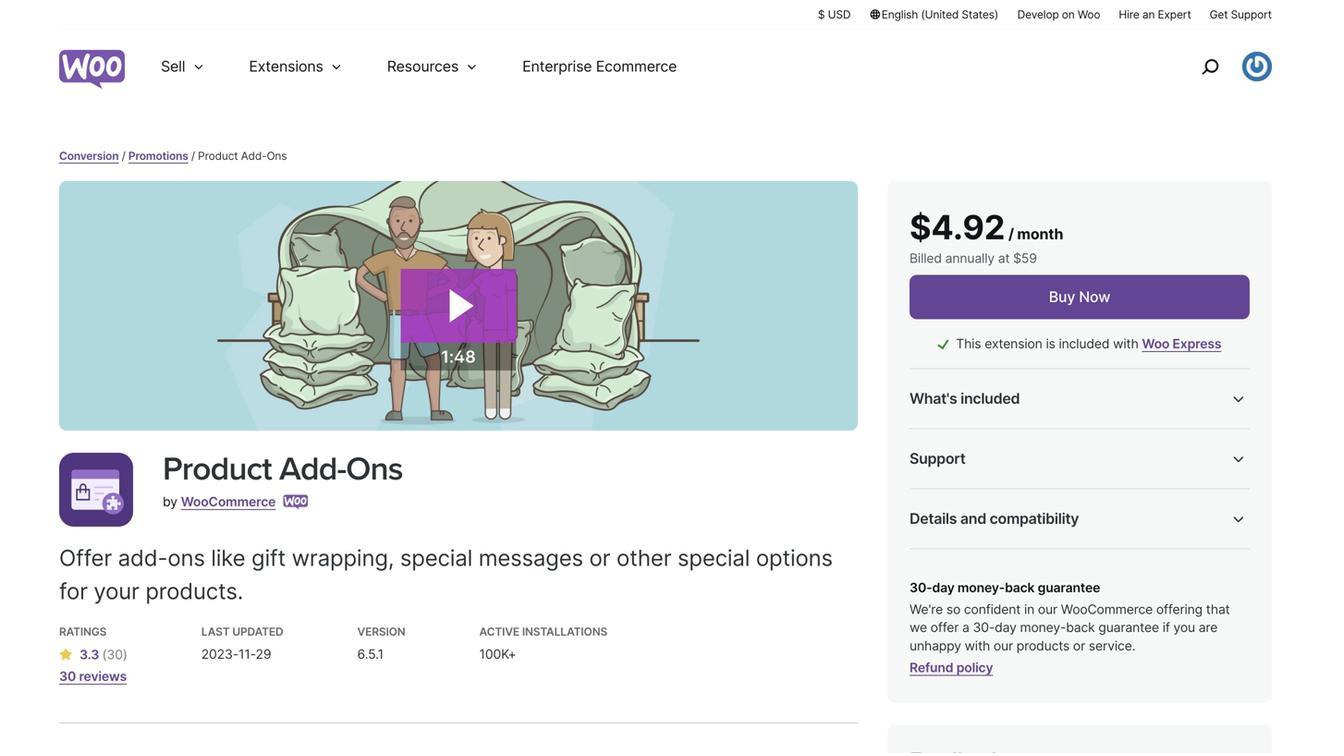 Task type: describe. For each thing, give the bounding box(es) containing it.
installations
[[522, 626, 608, 639]]

0 vertical spatial 2023-
[[1040, 593, 1077, 609]]

woo express link
[[1143, 336, 1222, 352]]

or inside offer add-ons like gift wrapping, special messages or other special options for your products.
[[590, 545, 611, 572]]

english (united states) button
[[870, 6, 1000, 22]]

offering
[[1157, 602, 1203, 618]]

$
[[819, 8, 825, 21]]

day for 30-day money-back guarantee
[[948, 480, 970, 495]]

see privacy policy link
[[910, 574, 1021, 590]]

offer
[[931, 620, 959, 636]]

ons inside breadcrumb element
[[267, 149, 287, 163]]

chevron up image for handled by
[[1228, 448, 1251, 470]]

active
[[480, 626, 520, 639]]

states)
[[962, 8, 999, 21]]

see privacy policy
[[910, 574, 1021, 590]]

by woocommerce
[[163, 494, 276, 510]]

see
[[910, 574, 933, 590]]

0 horizontal spatial 30
[[59, 669, 76, 685]]

details and compatibility
[[910, 510, 1080, 528]]

woo inside "woocommerce extensions , developed by woo"
[[1126, 647, 1154, 663]]

1-year support
[[926, 451, 1014, 467]]

(
[[102, 647, 107, 663]]

ratings
[[59, 626, 107, 639]]

service navigation menu element
[[1163, 37, 1273, 97]]

woo express
[[1143, 336, 1222, 352]]

woo inside develop on woo link
[[1078, 8, 1101, 21]]

$4.92 / month billed annually at $59
[[910, 207, 1064, 266]]

100k+
[[480, 647, 517, 663]]

unhappy
[[910, 638, 962, 654]]

day for 30-day money-back guarantee we're so confident in our woocommerce offering that we offer a 30-day money-back guarantee if you are unhappy with our products or service. refund policy
[[933, 580, 955, 596]]

offer add-ons like gift wrapping, special messages or other special options for your products.
[[59, 545, 833, 605]]

2 vertical spatial money-
[[1021, 620, 1067, 636]]

ons
[[168, 545, 205, 572]]

updated
[[232, 626, 284, 639]]

english (united states)
[[882, 8, 999, 21]]

products.
[[146, 578, 243, 605]]

add- inside breadcrumb element
[[241, 149, 267, 163]]

woocommerce link for by
[[181, 494, 276, 510]]

$59
[[1014, 251, 1038, 266]]

expert
[[1158, 8, 1192, 21]]

gift
[[252, 545, 286, 572]]

30-day money-back guarantee
[[926, 480, 1113, 495]]

1 horizontal spatial included
[[1060, 336, 1110, 352]]

wrapping,
[[292, 545, 394, 572]]

last updated 2023-11-29
[[201, 626, 284, 663]]

woocommerce inside 30-day money-back guarantee we're so confident in our woocommerce offering that we offer a 30-day money-back guarantee if you are unhappy with our products or service. refund policy
[[1062, 602, 1154, 618]]

messages
[[479, 545, 584, 572]]

$ usd
[[819, 8, 851, 21]]

like
[[211, 545, 246, 572]]

1 horizontal spatial ons
[[346, 450, 403, 489]]

, down store
[[1214, 719, 1221, 735]]

at
[[999, 251, 1010, 266]]

0 horizontal spatial our
[[994, 638, 1014, 654]]

cart and checkout features link
[[1040, 719, 1248, 753]]

0 horizontal spatial by
[[163, 494, 178, 510]]

back for 30-day money-back guarantee we're so confident in our woocommerce offering that we offer a 30-day money-back guarantee if you are unhappy with our products or service. refund policy
[[1006, 580, 1035, 596]]

product variations link
[[1095, 701, 1208, 717]]

1 vertical spatial extension
[[967, 423, 1025, 439]]

hire
[[1120, 8, 1140, 21]]

0 vertical spatial support
[[1232, 8, 1273, 21]]

what's included
[[910, 390, 1020, 408]]

back for 30-day money-back guarantee
[[1019, 480, 1048, 495]]

category
[[910, 629, 967, 644]]

this
[[957, 336, 982, 352]]

conversion link
[[59, 149, 119, 163]]

/ for $4.92
[[1009, 225, 1015, 243]]

0 vertical spatial version
[[1113, 593, 1161, 609]]

service.
[[1089, 638, 1136, 654]]

add-
[[118, 545, 168, 572]]

0 horizontal spatial product
[[163, 450, 272, 489]]

30 reviews
[[59, 669, 127, 685]]

other
[[617, 545, 672, 572]]

version 6.5.1
[[358, 626, 406, 663]]

store
[[1215, 701, 1247, 717]]

version history button
[[1113, 590, 1207, 612]]

last for last update
[[910, 593, 936, 609]]

details
[[910, 510, 958, 528]]

0 vertical spatial extension
[[985, 336, 1043, 352]]

year for extension
[[938, 423, 964, 439]]

1 horizontal spatial 11-
[[1077, 593, 1094, 609]]

woocommerce up like
[[181, 494, 276, 510]]

promotions
[[129, 149, 188, 163]]

store content and customizations
[[1040, 701, 1247, 735]]

extensions inside "woocommerce extensions , developed by woo"
[[1137, 629, 1205, 644]]

store content and customizations link
[[1040, 701, 1247, 735]]

extensions inside extensions "button"
[[249, 57, 323, 75]]

2 special from the left
[[678, 545, 750, 572]]

english
[[882, 8, 919, 21]]

enterprise ecommerce
[[523, 57, 677, 75]]

year for support
[[938, 451, 964, 467]]

sell
[[161, 57, 185, 75]]

last for last updated 2023-11-29
[[201, 626, 230, 639]]

content
[[1040, 719, 1089, 735]]

handled by woocommerce
[[910, 483, 1101, 501]]

usd
[[828, 8, 851, 21]]

compatibility
[[990, 510, 1080, 528]]

checkout
[[1066, 737, 1125, 753]]

1-year extension updates
[[926, 423, 1077, 439]]

resources button
[[365, 30, 500, 104]]

woocommerce extensions , developed by woo
[[1040, 629, 1208, 663]]

view
[[1018, 529, 1048, 545]]

refund policy link
[[910, 660, 994, 676]]

develop on woo
[[1018, 8, 1101, 21]]

2 vertical spatial day
[[995, 620, 1017, 636]]

with inside 30-day money-back guarantee we're so confident in our woocommerce offering that we offer a 30-day money-back guarantee if you are unhappy with our products or service. refund policy
[[965, 638, 991, 654]]

order options link
[[1040, 683, 1244, 717]]

products
[[1017, 638, 1070, 654]]

11- inside 'last updated 2023-11-29'
[[239, 647, 256, 663]]

, inside "woocommerce extensions , developed by woo"
[[1205, 629, 1208, 644]]

privacy
[[936, 574, 982, 590]]

1 horizontal spatial 29
[[1094, 593, 1109, 609]]

hire an expert
[[1120, 8, 1192, 21]]

are
[[1199, 620, 1218, 636]]



Task type: vqa. For each thing, say whether or not it's contained in the screenshot.


Task type: locate. For each thing, give the bounding box(es) containing it.
0 horizontal spatial add-
[[241, 149, 267, 163]]

and inside cart and checkout features
[[1040, 737, 1063, 753]]

0 horizontal spatial 29
[[256, 647, 271, 663]]

, left store
[[1208, 701, 1211, 717]]

1- up handled
[[926, 451, 938, 467]]

get support
[[1210, 8, 1273, 21]]

1 horizontal spatial 30
[[107, 647, 123, 663]]

0 horizontal spatial special
[[400, 545, 473, 572]]

by up ons
[[163, 494, 178, 510]]

back up the compatibility
[[1019, 480, 1048, 495]]

resources
[[387, 57, 459, 75]]

product
[[163, 450, 272, 489], [1095, 701, 1143, 717]]

add- right / product
[[241, 149, 267, 163]]

30- up 'details'
[[926, 480, 948, 495]]

billed
[[910, 251, 942, 266]]

2 vertical spatial guarantee
[[1099, 620, 1160, 636]]

0 horizontal spatial and
[[961, 510, 987, 528]]

30
[[107, 647, 123, 663], [59, 669, 76, 685]]

version up 6.5.1 on the bottom
[[358, 626, 406, 639]]

guarantee down view documentation
[[1038, 580, 1101, 596]]

0 vertical spatial day
[[948, 480, 970, 495]]

2 vertical spatial back
[[1067, 620, 1096, 636]]

1 horizontal spatial special
[[678, 545, 750, 572]]

history
[[1163, 593, 1207, 609]]

0 vertical spatial 29
[[1094, 593, 1109, 609]]

that
[[1207, 602, 1231, 618]]

30 reviews link
[[59, 668, 127, 686]]

included right "is"
[[1060, 336, 1110, 352]]

add- up developed by woocommerce icon
[[279, 450, 346, 489]]

/ up at
[[1009, 225, 1015, 243]]

woo down woocommerce extensions link
[[1126, 647, 1154, 663]]

1- for 1-year extension updates
[[926, 423, 938, 439]]

or inside 30-day money-back guarantee we're so confident in our woocommerce offering that we offer a 30-day money-back guarantee if you are unhappy with our products or service. refund policy
[[1074, 638, 1086, 654]]

our right in at right bottom
[[1039, 602, 1058, 618]]

0 horizontal spatial /
[[122, 149, 126, 163]]

0 horizontal spatial support
[[910, 450, 966, 468]]

1 year from the top
[[938, 423, 964, 439]]

1 chevron up image from the top
[[1228, 388, 1251, 410]]

11- down updated
[[239, 647, 256, 663]]

0 horizontal spatial last
[[201, 626, 230, 639]]

0 vertical spatial back
[[1019, 480, 1048, 495]]

and inside the store content and customizations
[[1092, 719, 1115, 735]]

develop on woo link
[[1018, 6, 1101, 22]]

2023- right in at right bottom
[[1040, 593, 1077, 609]]

and for checkout
[[1040, 737, 1063, 753]]

with left 'woo express'
[[1114, 336, 1139, 352]]

customizations
[[1118, 719, 1214, 735]]

chevron up image
[[1228, 508, 1251, 530]]

2 1- from the top
[[926, 451, 938, 467]]

and right 'details'
[[961, 510, 987, 528]]

1 vertical spatial last
[[201, 626, 230, 639]]

1 vertical spatial included
[[961, 390, 1020, 408]]

and up checkout
[[1092, 719, 1115, 735]]

0 vertical spatial with
[[1114, 336, 1139, 352]]

if
[[1163, 620, 1171, 636]]

1 vertical spatial support
[[910, 450, 966, 468]]

1 vertical spatial extensions
[[1137, 629, 1205, 644]]

developed
[[1040, 647, 1105, 663]]

cart and checkout features
[[1040, 719, 1248, 753]]

0 vertical spatial or
[[590, 545, 611, 572]]

update
[[939, 593, 982, 609]]

search image
[[1196, 52, 1226, 81]]

add-
[[241, 149, 267, 163], [279, 450, 346, 489]]

woocommerce link up the compatibility
[[992, 483, 1101, 501]]

1 1- from the top
[[926, 423, 938, 439]]

money- down support in the bottom right of the page
[[973, 480, 1019, 495]]

0 vertical spatial guarantee
[[1052, 480, 1113, 495]]

1 vertical spatial our
[[994, 638, 1014, 654]]

1 vertical spatial guarantee
[[1038, 580, 1101, 596]]

29 down updated
[[256, 647, 271, 663]]

order options
[[1040, 683, 1244, 717]]

0 vertical spatial 30
[[107, 647, 123, 663]]

product icon image
[[59, 453, 133, 527]]

0 vertical spatial our
[[1039, 602, 1058, 618]]

1 vertical spatial ons
[[346, 450, 403, 489]]

support up handled
[[910, 450, 966, 468]]

extensions button
[[227, 30, 365, 104]]

extensions
[[249, 57, 323, 75], [1137, 629, 1205, 644]]

0 vertical spatial included
[[1060, 336, 1110, 352]]

conversion / promotions / product add-ons
[[59, 149, 287, 163]]

a
[[963, 620, 970, 636]]

1 vertical spatial back
[[1006, 580, 1035, 596]]

0 vertical spatial money-
[[973, 480, 1019, 495]]

woocommerce inside "woocommerce extensions , developed by woo"
[[1040, 629, 1134, 644]]

month
[[1018, 225, 1064, 243]]

variations
[[1146, 701, 1208, 717]]

cart
[[1221, 719, 1248, 735]]

0 vertical spatial last
[[910, 593, 936, 609]]

/ inside $4.92 / month billed annually at $59
[[1009, 225, 1015, 243]]

promotions link
[[129, 149, 188, 163]]

0 vertical spatial chevron up image
[[1228, 388, 1251, 410]]

and down content
[[1040, 737, 1063, 753]]

30 left the reviews
[[59, 669, 76, 685]]

1 horizontal spatial our
[[1039, 602, 1058, 618]]

money- for 30-day money-back guarantee we're so confident in our woocommerce offering that we offer a 30-day money-back guarantee if you are unhappy with our products or service. refund policy
[[958, 580, 1006, 596]]

0 vertical spatial /
[[122, 149, 126, 163]]

1 horizontal spatial add-
[[279, 450, 346, 489]]

1 horizontal spatial version
[[1113, 593, 1161, 609]]

and for compatibility
[[961, 510, 987, 528]]

back up in at right bottom
[[1006, 580, 1035, 596]]

2023- down updated
[[201, 647, 239, 663]]

1 vertical spatial money-
[[958, 580, 1006, 596]]

year up 1-year support
[[938, 423, 964, 439]]

0 vertical spatial 1-
[[926, 423, 938, 439]]

0 vertical spatial 30-
[[926, 480, 948, 495]]

1 vertical spatial 2023-
[[201, 647, 239, 663]]

policy up confident at the bottom right
[[985, 574, 1021, 590]]

1 vertical spatial chevron up image
[[1228, 448, 1251, 470]]

enterprise ecommerce link
[[500, 30, 700, 104]]

/ for conversion
[[122, 149, 126, 163]]

woocommerce up the compatibility
[[992, 483, 1101, 501]]

woocommerce link
[[992, 483, 1101, 501], [181, 494, 276, 510]]

1 vertical spatial 30
[[59, 669, 76, 685]]

0 horizontal spatial version
[[358, 626, 406, 639]]

an
[[1143, 8, 1156, 21]]

30-day money-back guarantee we're so confident in our woocommerce offering that we offer a 30-day money-back guarantee if you are unhappy with our products or service. refund policy
[[910, 580, 1231, 676]]

woocommerce link up like
[[181, 494, 276, 510]]

1 vertical spatial product
[[1095, 701, 1143, 717]]

30- up we're
[[910, 580, 933, 596]]

woocommerce link for handled by
[[992, 483, 1101, 501]]

or left service.
[[1074, 638, 1086, 654]]

1 horizontal spatial and
[[1040, 737, 1063, 753]]

29
[[1094, 593, 1109, 609], [256, 647, 271, 663]]

with down a at right
[[965, 638, 991, 654]]

last left updated
[[201, 626, 230, 639]]

woocommerce extensions link
[[1040, 629, 1205, 644]]

/ inside breadcrumb element
[[122, 149, 126, 163]]

30- for 30-day money-back guarantee
[[926, 480, 948, 495]]

or
[[590, 545, 611, 572], [1074, 638, 1086, 654]]

included
[[1060, 336, 1110, 352], [961, 390, 1020, 408]]

extension left "is"
[[985, 336, 1043, 352]]

conversion
[[59, 149, 119, 163]]

1 horizontal spatial /
[[1009, 225, 1015, 243]]

updates
[[1029, 423, 1077, 439]]

included up 1-year extension updates
[[961, 390, 1020, 408]]

2 vertical spatial 30-
[[974, 620, 995, 636]]

0 horizontal spatial ons
[[267, 149, 287, 163]]

guarantee for 30-day money-back guarantee
[[1052, 480, 1113, 495]]

features
[[1128, 737, 1181, 753]]

1- for 1-year support
[[926, 451, 938, 467]]

1 vertical spatial or
[[1074, 638, 1086, 654]]

support
[[967, 451, 1014, 467]]

by
[[971, 483, 988, 501], [163, 494, 178, 510], [1108, 647, 1123, 663]]

you
[[1174, 620, 1196, 636]]

1 vertical spatial day
[[933, 580, 955, 596]]

policy down a at right
[[957, 660, 994, 676]]

woocommerce up woocommerce extensions link
[[1062, 602, 1154, 618]]

1- down the what's
[[926, 423, 938, 439]]

guarantee
[[1052, 480, 1113, 495], [1038, 580, 1101, 596], [1099, 620, 1160, 636]]

so
[[947, 602, 961, 618]]

last inside 'last updated 2023-11-29'
[[201, 626, 230, 639]]

2 horizontal spatial and
[[1092, 719, 1115, 735]]

/ right the conversion
[[122, 149, 126, 163]]

or left "other"
[[590, 545, 611, 572]]

/ product
[[191, 149, 238, 163]]

develop
[[1018, 8, 1060, 21]]

support right 'get'
[[1232, 8, 1273, 21]]

0 vertical spatial and
[[961, 510, 987, 528]]

is
[[1047, 336, 1056, 352]]

2 year from the top
[[938, 451, 964, 467]]

3.3 ( 30 )
[[80, 647, 127, 663]]

by up details and compatibility
[[971, 483, 988, 501]]

by inside "woocommerce extensions , developed by woo"
[[1108, 647, 1123, 663]]

1 special from the left
[[400, 545, 473, 572]]

, up content
[[1088, 701, 1091, 717]]

view documentation link
[[941, 518, 1220, 555]]

1 horizontal spatial by
[[971, 483, 988, 501]]

2023- inside 'last updated 2023-11-29'
[[201, 647, 239, 663]]

0 horizontal spatial 2023-
[[201, 647, 239, 663]]

29 up woocommerce extensions link
[[1094, 593, 1109, 609]]

0 vertical spatial policy
[[985, 574, 1021, 590]]

money- up confident at the bottom right
[[958, 580, 1006, 596]]

breadcrumb element
[[59, 148, 1273, 165]]

, right you
[[1205, 629, 1208, 644]]

last
[[910, 593, 936, 609], [201, 626, 230, 639]]

last down see
[[910, 593, 936, 609]]

30- for 30-day money-back guarantee we're so confident in our woocommerce offering that we offer a 30-day money-back guarantee if you are unhappy with our products or service. refund policy
[[910, 580, 933, 596]]

11- up woocommerce extensions link
[[1077, 593, 1094, 609]]

0 horizontal spatial included
[[961, 390, 1020, 408]]

guarantee up view documentation
[[1052, 480, 1113, 495]]

and
[[961, 510, 987, 528], [1092, 719, 1115, 735], [1040, 737, 1063, 753]]

30 up the reviews
[[107, 647, 123, 663]]

3.3
[[80, 647, 99, 663]]

woocommerce up developed by woo link
[[1040, 629, 1134, 644]]

1 vertical spatial 11-
[[239, 647, 256, 663]]

1 vertical spatial with
[[965, 638, 991, 654]]

our down confident at the bottom right
[[994, 638, 1014, 654]]

1 horizontal spatial woocommerce link
[[992, 483, 1101, 501]]

30- right a at right
[[974, 620, 995, 636]]

money- for 30-day money-back guarantee
[[973, 480, 1019, 495]]

0 vertical spatial year
[[938, 423, 964, 439]]

1 vertical spatial year
[[938, 451, 964, 467]]

order
[[1209, 683, 1244, 699]]

0 horizontal spatial with
[[965, 638, 991, 654]]

0 vertical spatial 11-
[[1077, 593, 1094, 609]]

1 vertical spatial 29
[[256, 647, 271, 663]]

year up handled
[[938, 451, 964, 467]]

1 horizontal spatial with
[[1114, 336, 1139, 352]]

ons
[[267, 149, 287, 163], [346, 450, 403, 489]]

2 vertical spatial and
[[1040, 737, 1063, 753]]

extension
[[985, 336, 1043, 352], [967, 423, 1025, 439]]

0 horizontal spatial 11-
[[239, 647, 256, 663]]

1 horizontal spatial 2023-
[[1040, 593, 1077, 609]]

open account menu image
[[1243, 52, 1273, 81]]

1 vertical spatial woo
[[1126, 647, 1154, 663]]

by down woocommerce extensions link
[[1108, 647, 1123, 663]]

back up developed
[[1067, 620, 1096, 636]]

1 vertical spatial and
[[1092, 719, 1115, 735]]

woo right on
[[1078, 8, 1101, 21]]

buy
[[1050, 288, 1076, 306]]

developed by woocommerce image
[[283, 495, 308, 510]]

1 vertical spatial 30-
[[910, 580, 933, 596]]

1 horizontal spatial product
[[1095, 701, 1143, 717]]

hire an expert link
[[1120, 6, 1192, 22]]

sell button
[[139, 30, 227, 104]]

extension up support in the bottom right of the page
[[967, 423, 1025, 439]]

we
[[910, 620, 928, 636]]

guarantee up service.
[[1099, 620, 1160, 636]]

0 horizontal spatial extensions
[[249, 57, 323, 75]]

your
[[94, 578, 139, 605]]

policy
[[985, 574, 1021, 590], [957, 660, 994, 676]]

check image
[[939, 336, 957, 352]]

get support link
[[1210, 6, 1273, 22]]

version up woocommerce extensions link
[[1113, 593, 1161, 609]]

documentation
[[1051, 529, 1143, 545]]

0 vertical spatial extensions
[[249, 57, 323, 75]]

special
[[400, 545, 473, 572], [678, 545, 750, 572]]

0 horizontal spatial woo
[[1078, 8, 1101, 21]]

29 inside 'last updated 2023-11-29'
[[256, 647, 271, 663]]

1 vertical spatial version
[[358, 626, 406, 639]]

2 horizontal spatial by
[[1108, 647, 1123, 663]]

refund
[[910, 660, 954, 676]]

handled
[[910, 483, 967, 501]]

in
[[1025, 602, 1035, 618]]

guarantee for 30-day money-back guarantee we're so confident in our woocommerce offering that we offer a 30-day money-back guarantee if you are unhappy with our products or service. refund policy
[[1038, 580, 1101, 596]]

1 horizontal spatial woo
[[1126, 647, 1154, 663]]

chevron up image for 1-year extension updates
[[1228, 388, 1251, 410]]

we're
[[910, 602, 944, 618]]

1 vertical spatial add-
[[279, 450, 346, 489]]

money- up the products
[[1021, 620, 1067, 636]]

1 horizontal spatial extensions
[[1137, 629, 1205, 644]]

(united
[[922, 8, 959, 21]]

get
[[1210, 8, 1229, 21]]

options
[[756, 545, 833, 572]]

year
[[938, 423, 964, 439], [938, 451, 964, 467]]

2 chevron up image from the top
[[1228, 448, 1251, 470]]

support
[[1232, 8, 1273, 21], [910, 450, 966, 468]]

annually
[[946, 251, 995, 266]]

0 vertical spatial add-
[[241, 149, 267, 163]]

policy inside 30-day money-back guarantee we're so confident in our woocommerce offering that we offer a 30-day money-back guarantee if you are unhappy with our products or service. refund policy
[[957, 660, 994, 676]]

chevron up image
[[1228, 388, 1251, 410], [1228, 448, 1251, 470]]

0 horizontal spatial woocommerce link
[[181, 494, 276, 510]]

enterprise
[[523, 57, 592, 75]]

11-
[[1077, 593, 1094, 609], [239, 647, 256, 663]]

1 horizontal spatial last
[[910, 593, 936, 609]]

1 horizontal spatial support
[[1232, 8, 1273, 21]]

0 horizontal spatial or
[[590, 545, 611, 572]]

0 vertical spatial product
[[163, 450, 272, 489]]



